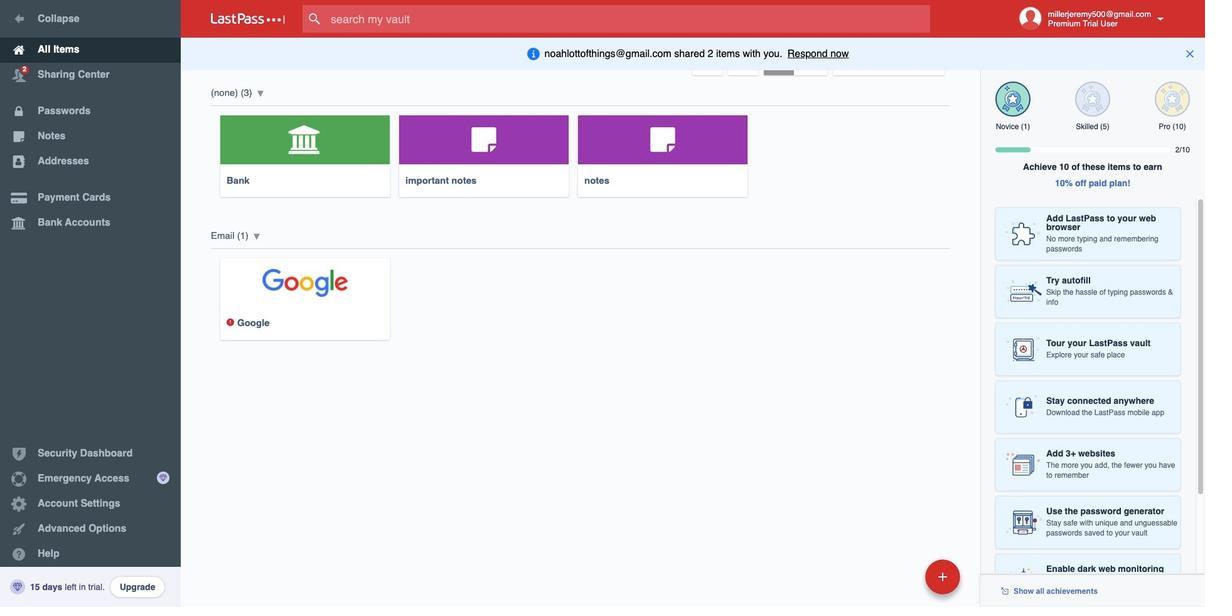 Task type: vqa. For each thing, say whether or not it's contained in the screenshot.
VAULT OPTIONS navigation
yes



Task type: describe. For each thing, give the bounding box(es) containing it.
new item navigation
[[839, 556, 968, 608]]

Search search field
[[303, 5, 955, 33]]



Task type: locate. For each thing, give the bounding box(es) containing it.
vault options navigation
[[181, 38, 981, 75]]

new item element
[[839, 559, 965, 595]]

main navigation navigation
[[0, 0, 181, 608]]

search my vault text field
[[303, 5, 955, 33]]

lastpass image
[[211, 13, 285, 24]]



